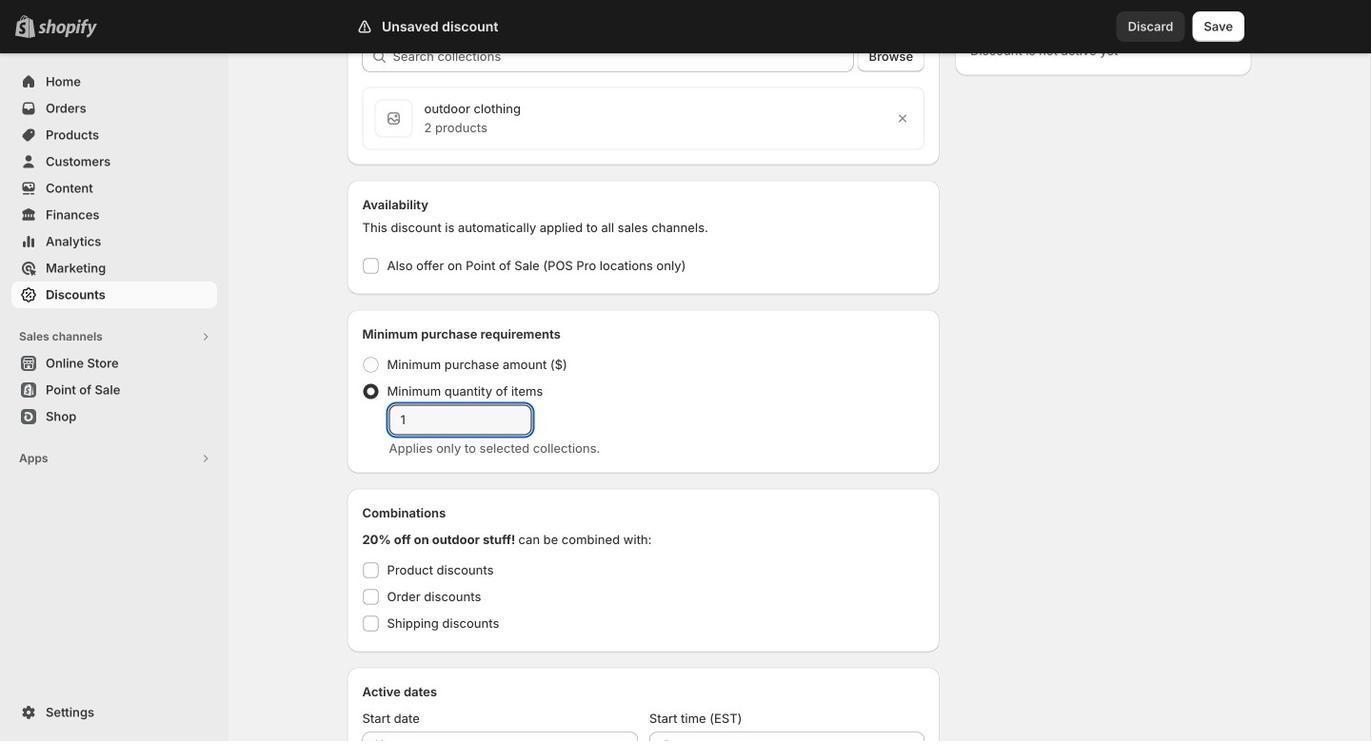 Task type: vqa. For each thing, say whether or not it's contained in the screenshot.
"Home"
no



Task type: describe. For each thing, give the bounding box(es) containing it.
Search collections text field
[[393, 41, 854, 72]]

Enter time text field
[[680, 733, 925, 742]]

shopify image
[[38, 19, 97, 38]]



Task type: locate. For each thing, give the bounding box(es) containing it.
None text field
[[389, 405, 532, 436]]

YYYY-MM-DD text field
[[393, 733, 638, 742]]



